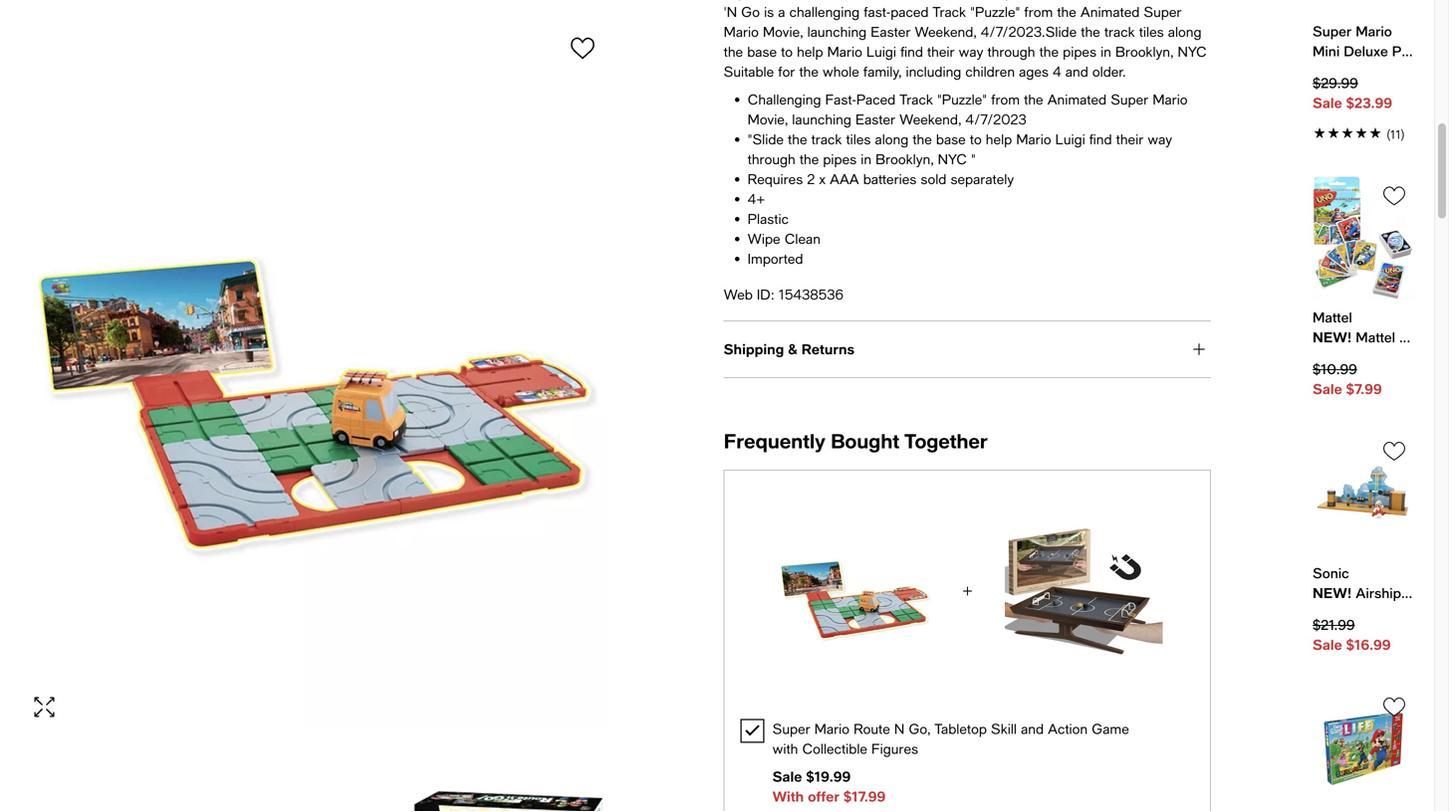Task type: vqa. For each thing, say whether or not it's contained in the screenshot.
sale inside $21.99 Sale $16.99
yes



Task type: locate. For each thing, give the bounding box(es) containing it.
tab list containing challenging fast-paced track "puzzle" from the animated super mario movie, launching easter weekend, 4/7/2023
[[724, 0, 1211, 379]]

sonic
[[1313, 565, 1350, 582]]

from
[[991, 91, 1020, 108]]

1 vertical spatial super
[[1111, 91, 1149, 108]]

"puzzle"
[[937, 91, 987, 108]]

(11)
[[1387, 128, 1405, 142]]

15438536
[[779, 286, 844, 303]]

2 horizontal spatial super
[[1313, 23, 1352, 40]]

deluxe
[[1344, 43, 1388, 60]]

mario up way
[[1153, 91, 1188, 108]]

super inside super mario route n go, tabletop skill and action game with collectible figures
[[773, 721, 811, 738]]

add to list image
[[571, 36, 595, 60]]

find
[[1090, 131, 1112, 147]]

sale down "$29.99"
[[1313, 95, 1343, 112]]

sale down $10.99 in the top right of the page
[[1313, 381, 1343, 398]]

0 vertical spatial super
[[1313, 23, 1352, 40]]

super mario - image
[[20, 10, 610, 730], [327, 756, 610, 812]]

frequently bought together
[[724, 429, 988, 453]]

mario
[[1356, 23, 1392, 40], [1153, 91, 1188, 108], [1016, 131, 1051, 147], [815, 721, 850, 738]]

super up "mini"
[[1313, 23, 1352, 40]]

2 vertical spatial super
[[773, 721, 811, 738]]

together
[[904, 429, 988, 453]]

mattel new!
[[1313, 310, 1356, 346]]

super mario route n go, tabletop skill and action game with collectible figures link
[[773, 721, 1129, 758]]

super up their
[[1111, 91, 1149, 108]]

to
[[970, 131, 982, 147]]

new! down sonic
[[1313, 585, 1352, 602]]

$29.99 sale $23.99
[[1313, 75, 1393, 112]]

sale down $21.99
[[1313, 637, 1343, 653]]

$23.99
[[1346, 95, 1393, 112]]

skill
[[991, 721, 1017, 738]]

playset
[[1392, 43, 1439, 60]]

super for super mario mini deluxe playset
[[1313, 23, 1352, 40]]

offer
[[808, 789, 840, 805]]

weekend,
[[900, 111, 962, 128]]

their
[[1116, 131, 1144, 147]]

0 horizontal spatial super
[[773, 721, 811, 738]]

4.9091 out of 5 rating with 11 reviews image
[[1313, 121, 1415, 144]]

super
[[1313, 23, 1352, 40], [1111, 91, 1149, 108], [773, 721, 811, 738]]

sale up the with
[[773, 769, 802, 786]]

in
[[861, 151, 872, 167]]

1 horizontal spatial super
[[1111, 91, 1149, 108]]

2
[[807, 171, 815, 187]]

easter
[[856, 111, 896, 128]]

sale for $21.99 sale $16.99
[[1313, 637, 1343, 653]]

full screen image
[[32, 696, 56, 720]]

bought
[[831, 429, 899, 453]]

with
[[773, 741, 798, 758]]

2 new! from the top
[[1313, 585, 1352, 602]]

$10.99 sale $7.99
[[1313, 361, 1382, 398]]

fast-
[[825, 91, 857, 108]]

$19.99
[[806, 769, 851, 786]]

sale inside $10.99 sale $7.99
[[1313, 381, 1343, 398]]

4+
[[748, 191, 765, 207]]

mario right help
[[1016, 131, 1051, 147]]

checkbox checked medium image
[[741, 720, 765, 744]]

id:
[[757, 286, 775, 303]]

requires
[[748, 171, 803, 187]]

1 vertical spatial new!
[[1313, 585, 1352, 602]]

0 vertical spatial super mario - image
[[20, 10, 610, 730]]

web id: 15438536
[[724, 286, 844, 303]]

the
[[1024, 91, 1044, 108], [788, 131, 807, 147], [913, 131, 932, 147], [800, 151, 819, 167]]

new! down mattel
[[1313, 329, 1352, 346]]

airship
[[1356, 585, 1402, 602]]

mario inside super mario route n go, tabletop skill and action game with collectible figures
[[815, 721, 850, 738]]

shipping & returns button
[[724, 322, 1211, 378]]

sale inside $21.99 sale $16.99
[[1313, 637, 1343, 653]]

imported
[[748, 251, 803, 267]]

tabletop
[[935, 721, 987, 738]]

mario inside super mario mini deluxe playset
[[1356, 23, 1392, 40]]

new! for sonic new! airship deck p
[[1313, 585, 1352, 602]]

super inside super mario mini deluxe playset
[[1313, 23, 1352, 40]]

game
[[1092, 721, 1129, 738]]

sale
[[1313, 95, 1343, 112], [1313, 381, 1343, 398], [1313, 637, 1343, 653], [773, 769, 802, 786]]

new! inside "mattel new!"
[[1313, 329, 1352, 346]]

sale inside $29.99 sale $23.99
[[1313, 95, 1343, 112]]

returns
[[802, 341, 855, 358]]

challenging
[[748, 91, 821, 108]]

figures
[[872, 741, 918, 758]]

luigi
[[1056, 131, 1085, 147]]

and
[[1021, 721, 1044, 738]]

base
[[936, 131, 966, 147]]

launching
[[792, 111, 852, 128]]

pipes
[[823, 151, 857, 167]]

super up with
[[773, 721, 811, 738]]

&
[[788, 341, 798, 358]]

clean
[[785, 231, 821, 247]]

1 vertical spatial super mario - image
[[327, 756, 610, 812]]

super inside challenging fast-paced track "puzzle" from the animated super mario movie, launching easter weekend, 4/7/2023 "slide the track tiles along the base to help mario luigi find their way through the pipes in brooklyn, nyc  " requires 2 x aaa batteries sold separately 4+ plastic wipe clean imported
[[1111, 91, 1149, 108]]

new! inside the sonic new! airship deck p
[[1313, 585, 1352, 602]]

track
[[900, 91, 933, 108]]

new!
[[1313, 329, 1352, 346], [1313, 585, 1352, 602]]

movie,
[[748, 111, 788, 128]]

0 vertical spatial new!
[[1313, 329, 1352, 346]]

p
[[1443, 585, 1449, 602]]

tab list
[[724, 0, 1211, 379]]

super mario route n go, tabletop skill and action game with collectible figures
[[773, 721, 1129, 758]]

1 new! from the top
[[1313, 329, 1352, 346]]

mario up deluxe
[[1356, 23, 1392, 40]]

mario up collectible
[[815, 721, 850, 738]]



Task type: describe. For each thing, give the bounding box(es) containing it.
studio mercantile tabletop magnetic foosball table image
[[1005, 495, 1163, 688]]

sale inside sale $19.99 with offer $17.99
[[773, 769, 802, 786]]

wipe
[[748, 231, 781, 247]]

new! for mattel new!
[[1313, 329, 1352, 346]]

super mario route n go, tabletop skill and action game with collectible figures image
[[776, 495, 934, 688]]

sonic new! airship deck p
[[1313, 565, 1449, 602]]

the up 2
[[800, 151, 819, 167]]

$21.99 sale $16.99
[[1313, 617, 1391, 653]]

$29.99
[[1313, 75, 1359, 92]]

sale for $10.99 sale $7.99
[[1313, 381, 1343, 398]]

super mario mini deluxe playset
[[1313, 23, 1439, 60]]

collectible
[[802, 741, 868, 758]]

the left track
[[788, 131, 807, 147]]

tiles
[[846, 131, 871, 147]]

$21.99
[[1313, 617, 1355, 634]]

sale $19.99 with offer $17.99
[[773, 769, 886, 805]]

along
[[875, 131, 909, 147]]

action
[[1048, 721, 1088, 738]]

mini
[[1313, 43, 1340, 60]]

"
[[971, 151, 976, 167]]

route
[[854, 721, 890, 738]]

way
[[1148, 131, 1172, 147]]

$10.99
[[1313, 361, 1358, 378]]

brooklyn,
[[876, 151, 934, 167]]

aaa
[[830, 171, 859, 187]]

through
[[748, 151, 796, 167]]

x
[[819, 171, 826, 187]]

frequently
[[724, 429, 825, 453]]

airship deck playset image
[[1313, 432, 1415, 556]]

hasbro game of life super mario image
[[1313, 687, 1415, 812]]

go,
[[909, 721, 931, 738]]

animated
[[1048, 91, 1107, 108]]

nyc
[[938, 151, 967, 167]]

paced
[[857, 91, 896, 108]]

4/7/2023
[[966, 111, 1027, 128]]

challenging fast-paced track "puzzle" from the animated super mario movie, launching easter weekend, 4/7/2023 "slide the track tiles along the base to help mario luigi find their way through the pipes in brooklyn, nyc  " requires 2 x aaa batteries sold separately 4+ plastic wipe clean imported
[[748, 91, 1188, 267]]

plastic
[[748, 211, 789, 227]]

sold
[[921, 171, 947, 187]]

shipping
[[724, 341, 784, 358]]

track
[[811, 131, 842, 147]]

mattel
[[1313, 310, 1352, 326]]

deck
[[1406, 585, 1439, 602]]

sale for $29.99 sale $23.99
[[1313, 95, 1343, 112]]

with
[[773, 789, 804, 805]]

super for super mario route n go, tabletop skill and action game with collectible figures
[[773, 721, 811, 738]]

help
[[986, 131, 1012, 147]]

shipping & returns
[[724, 341, 855, 358]]

$17.99
[[844, 789, 886, 805]]

"slide
[[748, 131, 784, 147]]

the down weekend,
[[913, 131, 932, 147]]

$7.99
[[1346, 381, 1382, 398]]

the right the from
[[1024, 91, 1044, 108]]

n
[[894, 721, 905, 738]]

$16.99
[[1346, 637, 1391, 653]]

mattel - kart uno card family game night image
[[1313, 176, 1415, 300]]

separately
[[951, 171, 1014, 187]]

web
[[724, 286, 753, 303]]

batteries
[[863, 171, 917, 187]]



